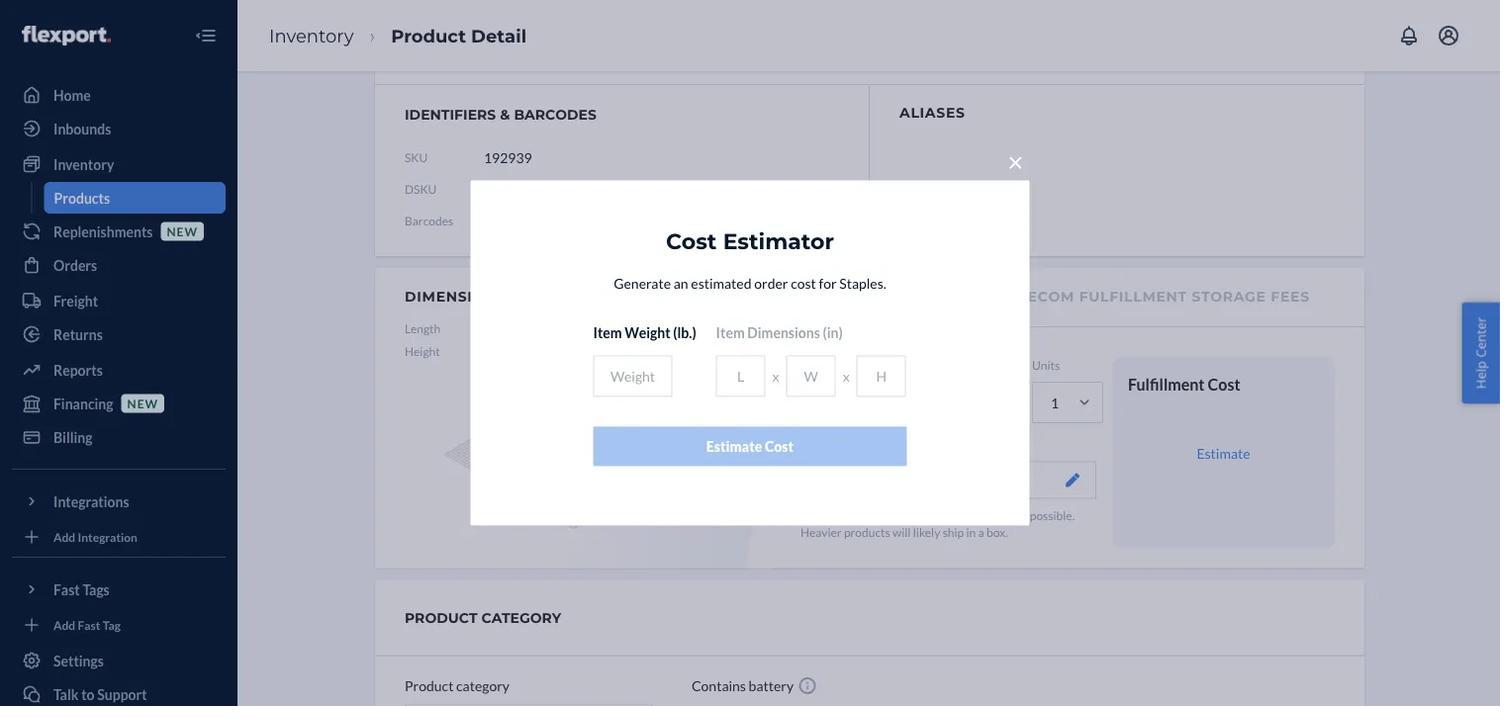Task type: vqa. For each thing, say whether or not it's contained in the screenshot.
leftmost Estimate
yes



Task type: locate. For each thing, give the bounding box(es) containing it.
0 vertical spatial to
[[833, 508, 844, 522]]

fulfillment right for
[[852, 289, 960, 305]]

product category
[[405, 610, 561, 627]]

1 fees from the left
[[965, 289, 1004, 305]]

1 horizontal spatial a
[[978, 525, 984, 539]]

0 vertical spatial product
[[391, 25, 466, 46]]

0 horizontal spatial inventory
[[53, 156, 114, 173]]

dimensions inside the × document
[[748, 325, 820, 342]]

if
[[1021, 508, 1028, 522]]

tab list
[[753, 268, 1365, 328]]

replenishments
[[53, 223, 153, 240]]

d23uecr8mmu left (dsku)
[[484, 212, 591, 229]]

possible.
[[1030, 508, 1075, 522]]

estimate down l text field
[[707, 439, 762, 455]]

a left box.
[[978, 525, 984, 539]]

mailer
[[986, 508, 1019, 522]]

0 vertical spatial dimensions
[[405, 288, 507, 305]]

products
[[844, 525, 891, 539]]

0 vertical spatial ship
[[847, 508, 868, 522]]

1 horizontal spatial dimensions
[[748, 325, 820, 342]]

product category
[[405, 678, 510, 695]]

estimated
[[691, 275, 752, 292]]

in
[[870, 508, 880, 522], [967, 525, 976, 539]]

Weight text field
[[593, 356, 673, 397]]

identifiers & barcodes
[[405, 106, 597, 123]]

add integration link
[[12, 526, 226, 549]]

freight link
[[12, 285, 226, 317]]

1 d23uecr8mmu from the top
[[484, 181, 591, 197]]

0 horizontal spatial cost
[[666, 229, 717, 255]]

1 vertical spatial ship
[[943, 525, 964, 539]]

dimensions
[[405, 288, 507, 305], [748, 325, 820, 342]]

0 horizontal spatial x
[[773, 368, 780, 385]]

weight left the (lb.)
[[625, 325, 671, 342]]

add left fast
[[53, 618, 75, 632]]

0 vertical spatial add
[[53, 530, 75, 544]]

1 vertical spatial product
[[405, 678, 454, 695]]

dimensions up service
[[748, 325, 820, 342]]

&
[[500, 106, 510, 123]]

0 horizontal spatial to
[[81, 686, 95, 703]]

1 horizontal spatial ecom
[[1028, 289, 1075, 305]]

0 horizontal spatial estimate
[[707, 439, 762, 455]]

item up l text field
[[716, 325, 745, 342]]

0 horizontal spatial item
[[593, 325, 622, 342]]

1 horizontal spatial new
[[167, 224, 198, 238]]

1 vertical spatial new
[[127, 396, 158, 411]]

1 horizontal spatial cost
[[765, 439, 794, 455]]

help
[[1472, 361, 1490, 389]]

add for add integration
[[53, 530, 75, 544]]

a up 'products'
[[882, 508, 888, 522]]

weight down width
[[581, 345, 619, 359]]

cost inside button
[[765, 439, 794, 455]]

to right likely
[[833, 508, 844, 522]]

flexport recommended
[[818, 472, 962, 489]]

1 vertical spatial weight
[[581, 345, 619, 359]]

bubble
[[948, 508, 983, 522]]

0 vertical spatial new
[[167, 224, 198, 238]]

storage
[[1192, 289, 1267, 305]]

ecom inside tab
[[801, 289, 848, 305]]

1 horizontal spatial inventory
[[269, 25, 354, 46]]

in up 'products'
[[870, 508, 880, 522]]

ecom up units
[[1028, 289, 1075, 305]]

help center button
[[1462, 303, 1500, 404]]

close navigation image
[[194, 24, 218, 48]]

1 horizontal spatial item
[[716, 325, 745, 342]]

in down 'bubble'
[[967, 525, 976, 539]]

2 fees from the left
[[1271, 289, 1310, 305]]

add
[[53, 530, 75, 544], [53, 618, 75, 632]]

new down reports link
[[127, 396, 158, 411]]

1 horizontal spatial estimate
[[1197, 445, 1251, 462]]

2 add from the top
[[53, 618, 75, 632]]

to
[[833, 508, 844, 522], [81, 686, 95, 703]]

2 horizontal spatial cost
[[1208, 375, 1241, 394]]

service
[[801, 358, 839, 373]]

1 vertical spatial add
[[53, 618, 75, 632]]

ecom
[[801, 289, 848, 305], [1028, 289, 1075, 305]]

item for item dimensions (in)
[[716, 325, 745, 342]]

add fast tag link
[[12, 614, 226, 637]]

1 vertical spatial dimensions
[[748, 325, 820, 342]]

product for product detail
[[391, 25, 466, 46]]

x left w text field
[[773, 368, 780, 385]]

product inside breadcrumbs "navigation"
[[391, 25, 466, 46]]

d23uecr8mmu for d23uecr8mmu (dsku)
[[484, 212, 591, 229]]

0 horizontal spatial new
[[127, 396, 158, 411]]

ecom up (in)
[[801, 289, 848, 305]]

2 d23uecr8mmu from the top
[[484, 212, 591, 229]]

1 horizontal spatial x
[[843, 368, 850, 385]]

fulfillment inside tab
[[852, 289, 960, 305]]

1 horizontal spatial to
[[833, 508, 844, 522]]

0 vertical spatial weight
[[625, 325, 671, 342]]

fulfillment down ecom fulfillment storage fees
[[1128, 375, 1205, 394]]

0 vertical spatial d23uecr8mmu
[[484, 181, 591, 197]]

settings
[[53, 653, 104, 670]]

1 horizontal spatial weight
[[625, 325, 671, 342]]

None text field
[[484, 139, 631, 176]]

talk to support button
[[12, 679, 226, 707]]

0 vertical spatial cost
[[666, 229, 717, 255]]

new
[[167, 224, 198, 238], [127, 396, 158, 411]]

0 vertical spatial in
[[870, 508, 880, 522]]

fulfillment left storage on the top of page
[[1079, 289, 1188, 305]]

1 horizontal spatial in
[[967, 525, 976, 539]]

inbounds
[[53, 120, 111, 137]]

item weight (lb.)
[[593, 325, 696, 342]]

inventory
[[269, 25, 354, 46], [53, 156, 114, 173]]

ship down 'bubble'
[[943, 525, 964, 539]]

d23uecr8mmu for d23uecr8mmu
[[484, 181, 591, 197]]

to right talk on the bottom left of the page
[[81, 686, 95, 703]]

to inside button
[[81, 686, 95, 703]]

length
[[405, 322, 441, 336]]

1 vertical spatial inventory link
[[12, 148, 226, 180]]

1 vertical spatial d23uecr8mmu
[[484, 212, 591, 229]]

0 horizontal spatial dimensions
[[405, 288, 507, 305]]

tag
[[103, 618, 121, 632]]

2 x from the left
[[843, 368, 850, 385]]

2 item from the left
[[716, 325, 745, 342]]

ecom fulfillment storage fees tab
[[1028, 268, 1310, 323]]

orders
[[53, 257, 97, 274]]

reports link
[[12, 354, 226, 386]]

pen image
[[1066, 473, 1080, 487]]

2 ecom from the left
[[1028, 289, 1075, 305]]

0 horizontal spatial ship
[[847, 508, 868, 522]]

weight
[[625, 325, 671, 342], [581, 345, 619, 359]]

1 vertical spatial in
[[967, 525, 976, 539]]

add left integration
[[53, 530, 75, 544]]

estimate cost
[[707, 439, 794, 455]]

product left category at the left bottom of the page
[[405, 678, 454, 695]]

add integration
[[53, 530, 138, 544]]

1 add from the top
[[53, 530, 75, 544]]

0 vertical spatial inventory link
[[269, 25, 354, 46]]

0 vertical spatial a
[[882, 508, 888, 522]]

d23uecr8mmu up d23uecr8mmu (dsku)
[[484, 181, 591, 197]]

dsku
[[405, 182, 437, 196]]

d23uecr8mmu
[[484, 181, 591, 197], [484, 212, 591, 229]]

L text field
[[716, 356, 766, 397]]

product left detail
[[391, 25, 466, 46]]

an
[[674, 275, 688, 292]]

1 vertical spatial inventory
[[53, 156, 114, 173]]

height
[[405, 345, 440, 359]]

cost left packaging
[[765, 439, 794, 455]]

1 horizontal spatial fees
[[1271, 289, 1310, 305]]

estimate down "fulfillment cost" on the right of page
[[1197, 445, 1251, 462]]

1 ecom from the left
[[801, 289, 848, 305]]

ship
[[847, 508, 868, 522], [943, 525, 964, 539]]

2 vertical spatial cost
[[765, 439, 794, 455]]

fulfillment for storage
[[1079, 289, 1188, 305]]

1 item from the left
[[593, 325, 622, 342]]

ecom inside tab
[[1028, 289, 1075, 305]]

returns link
[[12, 319, 226, 350]]

0 horizontal spatial weight
[[581, 345, 619, 359]]

financing
[[53, 395, 113, 412]]

estimator
[[723, 229, 834, 255]]

estimate for estimate cost
[[707, 439, 762, 455]]

H text field
[[857, 356, 906, 397]]

to inside likely to ship in a polybag or bubble mailer if possible. heavier products will likely ship in a box.
[[833, 508, 844, 522]]

x right service
[[843, 368, 850, 385]]

fulfillment inside tab
[[1079, 289, 1188, 305]]

fulfillment
[[852, 289, 960, 305], [1079, 289, 1188, 305], [1128, 375, 1205, 394]]

item up weight text field
[[593, 325, 622, 342]]

0 vertical spatial inventory
[[269, 25, 354, 46]]

cost up estimate link
[[1208, 375, 1241, 394]]

0 horizontal spatial fees
[[965, 289, 1004, 305]]

× document
[[471, 141, 1030, 526]]

estimate inside 'estimate cost' button
[[707, 439, 762, 455]]

dimensions up length
[[405, 288, 507, 305]]

cost up 'an'
[[666, 229, 717, 255]]

new down products link
[[167, 224, 198, 238]]

flexport
[[818, 472, 869, 489]]

polybag
[[891, 508, 932, 522]]

1 vertical spatial cost
[[1208, 375, 1241, 394]]

0 horizontal spatial ecom
[[801, 289, 848, 305]]

0 horizontal spatial a
[[882, 508, 888, 522]]

inventory link
[[269, 25, 354, 46], [12, 148, 226, 180]]

item
[[593, 325, 622, 342], [716, 325, 745, 342]]

ship up 'products'
[[847, 508, 868, 522]]

home
[[53, 87, 91, 103]]

1 vertical spatial to
[[81, 686, 95, 703]]

fees inside ecom fulfillment storage fees tab
[[1271, 289, 1310, 305]]



Task type: describe. For each thing, give the bounding box(es) containing it.
center
[[1472, 317, 1490, 358]]

help center
[[1472, 317, 1490, 389]]

fulfillment cost
[[1128, 375, 1241, 394]]

width
[[581, 322, 614, 336]]

generate
[[614, 275, 671, 292]]

1 horizontal spatial ship
[[943, 525, 964, 539]]

product for product category
[[405, 678, 454, 695]]

inventory inside breadcrumbs "navigation"
[[269, 25, 354, 46]]

orders link
[[12, 249, 226, 281]]

level
[[841, 358, 868, 373]]

item dimensions (in)
[[716, 325, 843, 342]]

ecom for ecom fulfillment storage fees
[[1028, 289, 1075, 305]]

ecom fulfillment storage fees
[[1028, 289, 1310, 305]]

estimate cost button
[[593, 427, 907, 467]]

fast
[[78, 618, 100, 632]]

service level
[[801, 358, 868, 373]]

integration
[[78, 530, 138, 544]]

0 horizontal spatial in
[[870, 508, 880, 522]]

tab list containing ecom fulfillment fees
[[753, 268, 1365, 328]]

(dsku)
[[593, 212, 639, 229]]

add fast tag
[[53, 618, 121, 632]]

weight inside the × document
[[625, 325, 671, 342]]

category
[[482, 610, 561, 627]]

breadcrumbs navigation
[[253, 7, 542, 64]]

settings link
[[12, 645, 226, 677]]

× button
[[1002, 141, 1030, 178]]

units
[[1032, 358, 1060, 373]]

billing
[[53, 429, 93, 446]]

contains
[[692, 678, 746, 695]]

product detail
[[391, 25, 527, 46]]

billing link
[[12, 422, 226, 453]]

estimate link
[[1197, 445, 1251, 462]]

or
[[934, 508, 945, 522]]

to for talk
[[81, 686, 95, 703]]

aliases
[[900, 104, 966, 121]]

fees inside 'ecom fulfillment fees' tab
[[965, 289, 1004, 305]]

products
[[54, 190, 110, 206]]

cost
[[791, 275, 816, 292]]

fulfillment for fees
[[852, 289, 960, 305]]

returns
[[53, 326, 103, 343]]

1 vertical spatial a
[[978, 525, 984, 539]]

flexport recommended button
[[801, 462, 1097, 499]]

estimate for estimate link
[[1197, 445, 1251, 462]]

1 horizontal spatial inventory link
[[269, 25, 354, 46]]

packaging
[[801, 438, 853, 452]]

heavier
[[801, 525, 842, 539]]

category
[[456, 678, 510, 695]]

ecom fulfillment fees
[[801, 289, 1004, 305]]

talk
[[53, 686, 79, 703]]

recommended
[[872, 472, 962, 489]]

W text field
[[787, 356, 836, 397]]

box.
[[987, 525, 1008, 539]]

talk to support
[[53, 686, 147, 703]]

sku
[[405, 150, 428, 164]]

product
[[405, 610, 478, 627]]

for
[[819, 275, 837, 292]]

to for likely
[[833, 508, 844, 522]]

products link
[[44, 182, 226, 214]]

1 x from the left
[[773, 368, 780, 385]]

contains battery
[[692, 678, 794, 695]]

support
[[97, 686, 147, 703]]

will
[[893, 525, 911, 539]]

freight
[[53, 292, 98, 309]]

likely
[[801, 508, 831, 522]]

barcodes
[[405, 213, 453, 228]]

cost for estimate cost
[[765, 439, 794, 455]]

new for replenishments
[[167, 224, 198, 238]]

item for item weight (lb.)
[[593, 325, 622, 342]]

0 horizontal spatial inventory link
[[12, 148, 226, 180]]

ecom for ecom fulfillment fees
[[801, 289, 848, 305]]

generate an estimated order cost for staples.
[[614, 275, 887, 292]]

(in)
[[823, 325, 843, 342]]

reports
[[53, 362, 103, 379]]

detail
[[471, 25, 527, 46]]

(lb.)
[[673, 325, 696, 342]]

home link
[[12, 79, 226, 111]]

d23uecr8mmu (dsku)
[[484, 212, 639, 229]]

likely
[[913, 525, 941, 539]]

staples.
[[840, 275, 887, 292]]

inbounds link
[[12, 113, 226, 145]]

battery
[[749, 678, 794, 695]]

cost estimator
[[666, 229, 834, 255]]

ecom fulfillment fees tab
[[801, 268, 1004, 327]]

product detail link
[[391, 25, 527, 46]]

identifiers
[[405, 106, 496, 123]]

flexport logo image
[[22, 26, 111, 46]]

likely to ship in a polybag or bubble mailer if possible. heavier products will likely ship in a box.
[[801, 508, 1075, 539]]

barcodes
[[514, 106, 597, 123]]

new for financing
[[127, 396, 158, 411]]

×
[[1008, 145, 1024, 178]]

cost for fulfillment cost
[[1208, 375, 1241, 394]]

order
[[754, 275, 788, 292]]

add for add fast tag
[[53, 618, 75, 632]]



